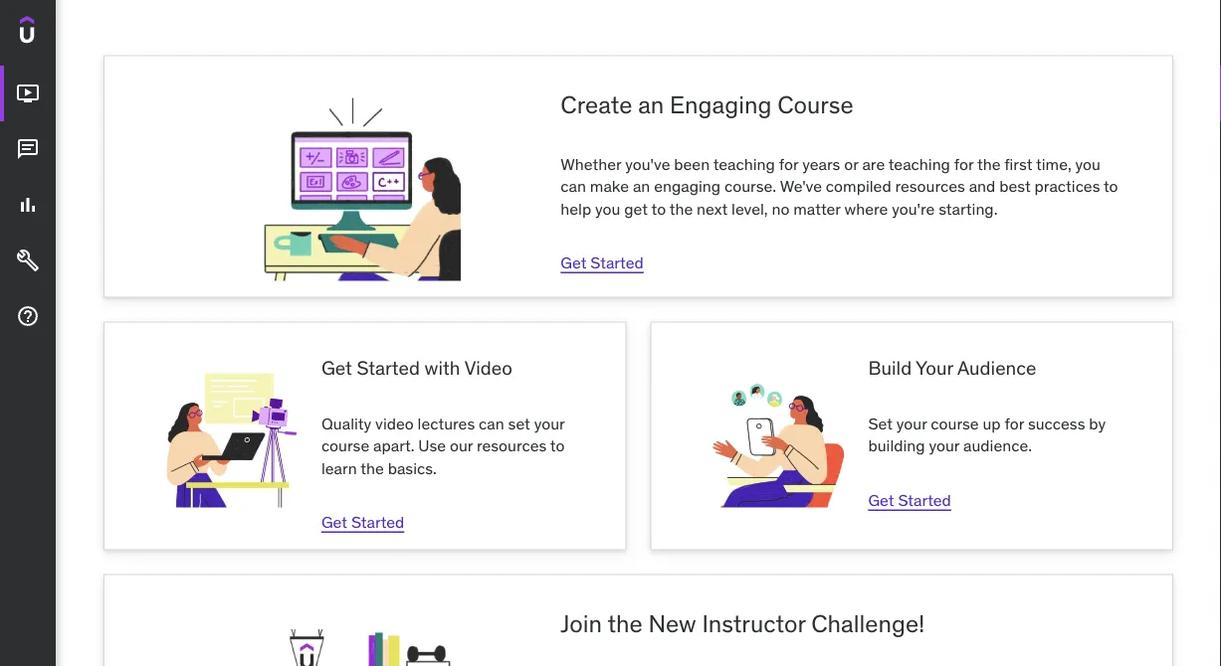 Task type: describe. For each thing, give the bounding box(es) containing it.
get started with video
[[321, 356, 512, 380]]

started for build your audience
[[898, 490, 951, 510]]

2 teaching from the left
[[888, 154, 950, 174]]

or
[[844, 154, 858, 174]]

2 medium image from the top
[[16, 249, 40, 273]]

create
[[561, 89, 632, 119]]

your inside quality video lectures can set your course apart. use our resources to learn the basics.
[[534, 413, 565, 434]]

building
[[868, 436, 925, 456]]

3 medium image from the top
[[16, 305, 40, 329]]

use
[[418, 436, 446, 456]]

you've
[[625, 154, 670, 174]]

audience
[[957, 356, 1036, 380]]

create an engaging course
[[561, 89, 853, 119]]

get started for create
[[561, 252, 644, 273]]

course.
[[725, 176, 776, 196]]

get up quality
[[321, 356, 352, 380]]

first
[[1004, 154, 1032, 174]]

learn
[[321, 458, 357, 478]]

1 vertical spatial to
[[651, 198, 666, 219]]

udemy image
[[20, 16, 110, 50]]

0 vertical spatial you
[[1075, 154, 1101, 174]]

get started link for build
[[868, 490, 951, 510]]

resources inside whether you've been teaching for years or are teaching for the first time, you can make an engaging course. we've compiled resources and best practices to help you get to the next level, no matter where you're starting.
[[895, 176, 965, 196]]

your
[[916, 356, 953, 380]]

up
[[983, 413, 1001, 434]]

2 horizontal spatial your
[[929, 436, 960, 456]]

get started link for get
[[321, 512, 404, 533]]

are
[[862, 154, 885, 174]]

started for get started with video
[[351, 512, 404, 533]]

new
[[648, 609, 696, 639]]

matter
[[793, 198, 841, 219]]

and
[[969, 176, 996, 196]]

resources inside quality video lectures can set your course apart. use our resources to learn the basics.
[[477, 436, 547, 456]]

get for get started with video
[[321, 512, 347, 533]]

started for create an engaging course
[[590, 252, 644, 273]]

with
[[424, 356, 460, 380]]

course inside set your course up for success by building your audience.
[[931, 413, 979, 434]]

build
[[868, 356, 912, 380]]

help
[[561, 198, 591, 219]]

the right join
[[607, 609, 643, 639]]

apart.
[[373, 436, 414, 456]]

build your audience
[[868, 356, 1036, 380]]

time,
[[1036, 154, 1072, 174]]

join
[[561, 609, 602, 639]]

1 horizontal spatial for
[[954, 154, 974, 174]]

0 vertical spatial an
[[638, 89, 664, 119]]

for for engaging
[[779, 154, 798, 174]]

our
[[450, 436, 473, 456]]

course
[[777, 89, 853, 119]]



Task type: locate. For each thing, give the bounding box(es) containing it.
your
[[534, 413, 565, 434], [896, 413, 927, 434], [929, 436, 960, 456]]

success
[[1028, 413, 1085, 434]]

get started down "learn"
[[321, 512, 404, 533]]

your up the building
[[896, 413, 927, 434]]

0 vertical spatial to
[[1104, 176, 1118, 196]]

set
[[868, 413, 893, 434]]

started down the building
[[898, 490, 951, 510]]

years
[[802, 154, 840, 174]]

course inside quality video lectures can set your course apart. use our resources to learn the basics.
[[321, 436, 369, 456]]

1 vertical spatial course
[[321, 436, 369, 456]]

to
[[1104, 176, 1118, 196], [651, 198, 666, 219], [550, 436, 565, 456]]

an
[[638, 89, 664, 119], [633, 176, 650, 196]]

get
[[561, 252, 587, 273], [321, 356, 352, 380], [868, 490, 894, 510], [321, 512, 347, 533]]

been
[[674, 154, 710, 174]]

0 vertical spatial get started link
[[561, 252, 644, 273]]

join the new instructor challenge!
[[561, 609, 925, 639]]

get down the building
[[868, 490, 894, 510]]

get for build your audience
[[868, 490, 894, 510]]

level,
[[731, 198, 768, 219]]

1 vertical spatial can
[[479, 413, 504, 434]]

the inside quality video lectures can set your course apart. use our resources to learn the basics.
[[361, 458, 384, 478]]

an up get
[[633, 176, 650, 196]]

1 vertical spatial you
[[595, 198, 620, 219]]

set your course up for success by building your audience.
[[868, 413, 1106, 456]]

by
[[1089, 413, 1106, 434]]

course
[[931, 413, 979, 434], [321, 436, 369, 456]]

to right our
[[550, 436, 565, 456]]

1 horizontal spatial can
[[561, 176, 586, 196]]

0 horizontal spatial can
[[479, 413, 504, 434]]

0 horizontal spatial course
[[321, 436, 369, 456]]

1 vertical spatial an
[[633, 176, 650, 196]]

2 horizontal spatial to
[[1104, 176, 1118, 196]]

quality
[[321, 413, 371, 434]]

1 vertical spatial medium image
[[16, 249, 40, 273]]

the up and
[[977, 154, 1001, 174]]

0 horizontal spatial to
[[550, 436, 565, 456]]

lectures
[[418, 413, 475, 434]]

can up help
[[561, 176, 586, 196]]

you up practices
[[1075, 154, 1101, 174]]

you down make
[[595, 198, 620, 219]]

1 medium image from the top
[[16, 138, 40, 161]]

teaching up you're on the right top
[[888, 154, 950, 174]]

video
[[464, 356, 512, 380]]

can inside quality video lectures can set your course apart. use our resources to learn the basics.
[[479, 413, 504, 434]]

get for create an engaging course
[[561, 252, 587, 273]]

your right set
[[534, 413, 565, 434]]

engaging
[[670, 89, 772, 119]]

best
[[999, 176, 1031, 196]]

get started link down help
[[561, 252, 644, 273]]

we've
[[780, 176, 822, 196]]

started
[[590, 252, 644, 273], [357, 356, 420, 380], [898, 490, 951, 510], [351, 512, 404, 533]]

get started link for create
[[561, 252, 644, 273]]

started left with
[[357, 356, 420, 380]]

teaching up course.
[[713, 154, 775, 174]]

0 vertical spatial medium image
[[16, 138, 40, 161]]

starting.
[[939, 198, 998, 219]]

0 vertical spatial medium image
[[16, 82, 40, 106]]

practices
[[1035, 176, 1100, 196]]

1 horizontal spatial get started
[[561, 252, 644, 273]]

resources down set
[[477, 436, 547, 456]]

started down get
[[590, 252, 644, 273]]

can inside whether you've been teaching for years or are teaching for the first time, you can make an engaging course. we've compiled resources and best practices to help you get to the next level, no matter where you're starting.
[[561, 176, 586, 196]]

to inside quality video lectures can set your course apart. use our resources to learn the basics.
[[550, 436, 565, 456]]

video
[[375, 413, 414, 434]]

0 horizontal spatial get started
[[321, 512, 404, 533]]

1 vertical spatial get started link
[[868, 490, 951, 510]]

instructor
[[702, 609, 806, 639]]

2 vertical spatial medium image
[[16, 305, 40, 329]]

get started link down "learn"
[[321, 512, 404, 533]]

1 horizontal spatial teaching
[[888, 154, 950, 174]]

1 vertical spatial get started
[[868, 490, 951, 510]]

0 horizontal spatial for
[[779, 154, 798, 174]]

1 vertical spatial resources
[[477, 436, 547, 456]]

1 horizontal spatial to
[[651, 198, 666, 219]]

for right up
[[1005, 413, 1024, 434]]

get started
[[561, 252, 644, 273], [868, 490, 951, 510], [321, 512, 404, 533]]

to right get
[[651, 198, 666, 219]]

make
[[590, 176, 629, 196]]

1 horizontal spatial your
[[896, 413, 927, 434]]

to right practices
[[1104, 176, 1118, 196]]

next
[[697, 198, 728, 219]]

get down "learn"
[[321, 512, 347, 533]]

teaching
[[713, 154, 775, 174], [888, 154, 950, 174]]

get
[[624, 198, 648, 219]]

2 vertical spatial to
[[550, 436, 565, 456]]

engaging
[[654, 176, 721, 196]]

0 horizontal spatial teaching
[[713, 154, 775, 174]]

2 horizontal spatial get started
[[868, 490, 951, 510]]

medium image
[[16, 82, 40, 106], [16, 193, 40, 217], [16, 305, 40, 329]]

2 medium image from the top
[[16, 193, 40, 217]]

can
[[561, 176, 586, 196], [479, 413, 504, 434]]

for inside set your course up for success by building your audience.
[[1005, 413, 1024, 434]]

1 horizontal spatial course
[[931, 413, 979, 434]]

challenge!
[[811, 609, 925, 639]]

started down basics.
[[351, 512, 404, 533]]

0 horizontal spatial resources
[[477, 436, 547, 456]]

the down the engaging
[[669, 198, 693, 219]]

where
[[844, 198, 888, 219]]

2 horizontal spatial get started link
[[868, 490, 951, 510]]

0 horizontal spatial get started link
[[321, 512, 404, 533]]

an right create
[[638, 89, 664, 119]]

your right the building
[[929, 436, 960, 456]]

0 vertical spatial resources
[[895, 176, 965, 196]]

compiled
[[826, 176, 891, 196]]

get started down the building
[[868, 490, 951, 510]]

1 horizontal spatial you
[[1075, 154, 1101, 174]]

2 horizontal spatial for
[[1005, 413, 1024, 434]]

0 horizontal spatial your
[[534, 413, 565, 434]]

get started for build
[[868, 490, 951, 510]]

medium image
[[16, 138, 40, 161], [16, 249, 40, 273]]

basics.
[[388, 458, 437, 478]]

you
[[1075, 154, 1101, 174], [595, 198, 620, 219]]

for up and
[[954, 154, 974, 174]]

2 vertical spatial get started link
[[321, 512, 404, 533]]

quality video lectures can set your course apart. use our resources to learn the basics.
[[321, 413, 565, 478]]

1 medium image from the top
[[16, 82, 40, 106]]

the
[[977, 154, 1001, 174], [669, 198, 693, 219], [361, 458, 384, 478], [607, 609, 643, 639]]

course down quality
[[321, 436, 369, 456]]

for for audience
[[1005, 413, 1024, 434]]

1 horizontal spatial resources
[[895, 176, 965, 196]]

0 vertical spatial can
[[561, 176, 586, 196]]

set
[[508, 413, 530, 434]]

can left set
[[479, 413, 504, 434]]

2 vertical spatial get started
[[321, 512, 404, 533]]

for
[[779, 154, 798, 174], [954, 154, 974, 174], [1005, 413, 1024, 434]]

get started for get
[[321, 512, 404, 533]]

get started down help
[[561, 252, 644, 273]]

resources up you're on the right top
[[895, 176, 965, 196]]

you're
[[892, 198, 935, 219]]

get started link
[[561, 252, 644, 273], [868, 490, 951, 510], [321, 512, 404, 533]]

0 vertical spatial get started
[[561, 252, 644, 273]]

0 vertical spatial course
[[931, 413, 979, 434]]

an inside whether you've been teaching for years or are teaching for the first time, you can make an engaging course. we've compiled resources and best practices to help you get to the next level, no matter where you're starting.
[[633, 176, 650, 196]]

get down help
[[561, 252, 587, 273]]

no
[[772, 198, 790, 219]]

0 horizontal spatial you
[[595, 198, 620, 219]]

resources
[[895, 176, 965, 196], [477, 436, 547, 456]]

whether you've been teaching for years or are teaching for the first time, you can make an engaging course. we've compiled resources and best practices to help you get to the next level, no matter where you're starting.
[[561, 154, 1118, 219]]

the down apart. at left
[[361, 458, 384, 478]]

whether
[[561, 154, 621, 174]]

for up we've
[[779, 154, 798, 174]]

1 horizontal spatial get started link
[[561, 252, 644, 273]]

1 vertical spatial medium image
[[16, 193, 40, 217]]

1 teaching from the left
[[713, 154, 775, 174]]

audience.
[[963, 436, 1032, 456]]

course left up
[[931, 413, 979, 434]]

get started link down the building
[[868, 490, 951, 510]]



Task type: vqa. For each thing, say whether or not it's contained in the screenshot.
"INDUSTRY-"
no



